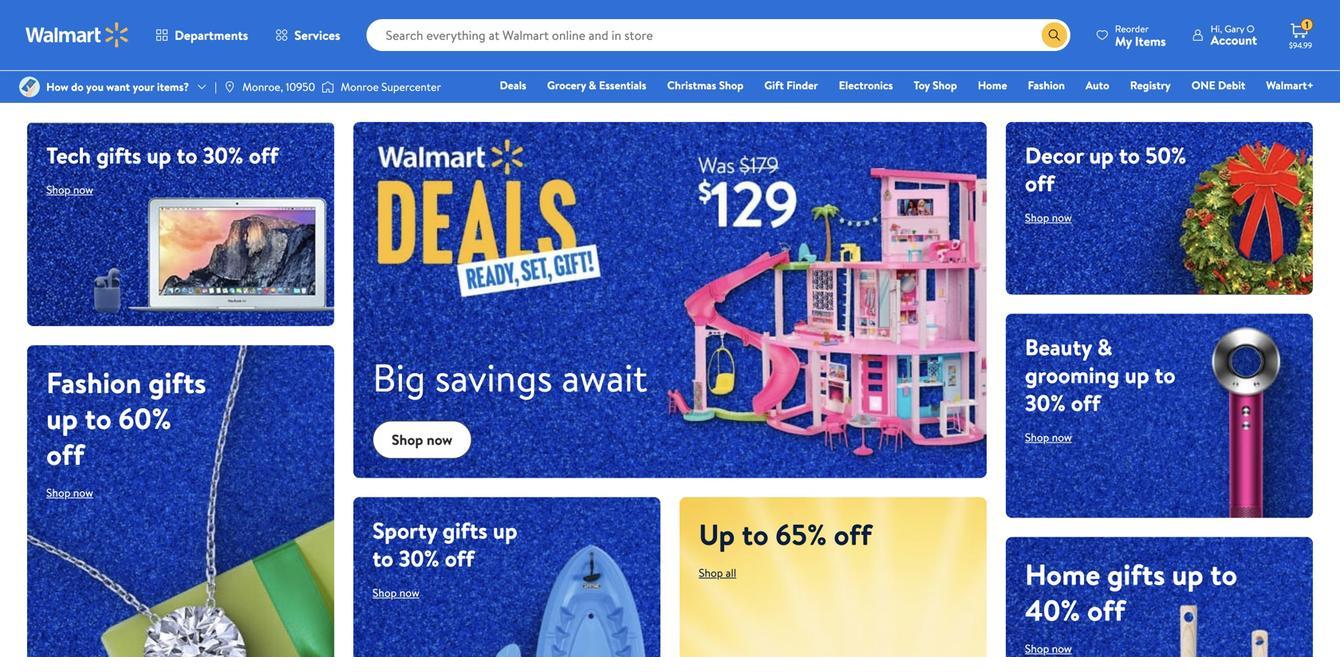 Task type: locate. For each thing, give the bounding box(es) containing it.
to inside the home gifts up to 40% off
[[1211, 555, 1238, 595]]

now
[[73, 182, 93, 198], [1052, 210, 1073, 225], [1052, 430, 1073, 445], [427, 430, 453, 450], [73, 485, 93, 501], [400, 586, 420, 601], [1052, 641, 1073, 657]]

home
[[978, 77, 1008, 93], [1026, 555, 1101, 595]]

off inside sporty gifts up to 30% off
[[445, 543, 475, 574]]

0 horizontal spatial 30%
[[203, 140, 244, 171]]

30% inside beauty & grooming up to 30% off
[[1026, 388, 1066, 419]]

1 horizontal spatial 30%
[[399, 543, 440, 574]]

40%
[[1026, 591, 1081, 631]]

items?
[[157, 79, 189, 95]]

gifts inside the fashion gifts up to 60% off
[[148, 363, 206, 403]]

0 horizontal spatial  image
[[19, 77, 40, 97]]

1
[[1306, 18, 1309, 32]]

0 horizontal spatial &
[[589, 77, 597, 93]]

christmas
[[668, 77, 717, 93]]

up for tech gifts up to 30% off
[[147, 140, 171, 171]]

30% for up to 65% off
[[399, 543, 440, 574]]

|
[[215, 79, 217, 95]]

decor
[[1026, 140, 1084, 171]]

30%
[[203, 140, 244, 171], [1026, 388, 1066, 419], [399, 543, 440, 574]]

electronics
[[839, 77, 893, 93]]

shop now for tech gifts up to 30% off
[[46, 182, 93, 198]]

home for home gifts up to 40% off
[[1026, 555, 1101, 595]]

departments button
[[142, 16, 262, 54]]

 image right 10950
[[322, 79, 335, 95]]

reorder my items
[[1116, 22, 1167, 50]]

shop now link for fashion gifts up to 60% off
[[46, 485, 93, 501]]

fashion for fashion
[[1028, 77, 1065, 93]]

& for grooming
[[1098, 332, 1113, 363]]

& inside grocery & essentials link
[[589, 77, 597, 93]]

Walmart Site-Wide search field
[[367, 19, 1071, 51]]

my
[[1116, 32, 1133, 50]]

1 vertical spatial &
[[1098, 332, 1113, 363]]

 image
[[19, 77, 40, 97], [322, 79, 335, 95]]

shop all link
[[699, 566, 737, 581]]

home inside home link
[[978, 77, 1008, 93]]

up inside beauty & grooming up to 30% off
[[1125, 360, 1150, 391]]

0 vertical spatial 30%
[[203, 140, 244, 171]]

0 horizontal spatial home
[[978, 77, 1008, 93]]

monroe supercenter
[[341, 79, 441, 95]]

sporty
[[373, 515, 437, 546]]

savings
[[435, 351, 553, 404]]

toy
[[914, 77, 930, 93]]

off inside beauty & grooming up to 30% off
[[1072, 388, 1101, 419]]

& right grocery
[[589, 77, 597, 93]]

1 horizontal spatial  image
[[322, 79, 335, 95]]

big
[[373, 351, 426, 404]]

grooming
[[1026, 360, 1120, 391]]

services button
[[262, 16, 354, 54]]

shop
[[719, 77, 744, 93], [933, 77, 958, 93], [46, 182, 71, 198], [1026, 210, 1050, 225], [1026, 430, 1050, 445], [392, 430, 423, 450], [46, 485, 71, 501], [699, 566, 723, 581], [373, 586, 397, 601], [1026, 641, 1050, 657]]

now for beauty & grooming up to 30% off
[[1052, 430, 1073, 445]]

up inside sporty gifts up to 30% off
[[493, 515, 518, 546]]

fashion
[[1028, 77, 1065, 93], [46, 363, 142, 403]]

toy shop link
[[907, 77, 965, 94]]

up
[[147, 140, 171, 171], [1090, 140, 1114, 171], [1125, 360, 1150, 391], [46, 399, 78, 439], [493, 515, 518, 546], [1173, 555, 1204, 595]]

30% inside sporty gifts up to 30% off
[[399, 543, 440, 574]]

toy shop
[[914, 77, 958, 93]]

your
[[133, 79, 154, 95]]

how do you want your items?
[[46, 79, 189, 95]]

up inside the fashion gifts up to 60% off
[[46, 399, 78, 439]]

want
[[106, 79, 130, 95]]

home inside the home gifts up to 40% off
[[1026, 555, 1101, 595]]

up inside decor up to 50% off
[[1090, 140, 1114, 171]]

off inside the fashion gifts up to 60% off
[[46, 435, 84, 474]]

beauty
[[1026, 332, 1093, 363]]

to
[[177, 140, 198, 171], [1120, 140, 1141, 171], [1155, 360, 1176, 391], [85, 399, 112, 439], [742, 515, 769, 555], [373, 543, 394, 574], [1211, 555, 1238, 595]]

1 vertical spatial home
[[1026, 555, 1101, 595]]

beauty & grooming up to 30% off
[[1026, 332, 1176, 419]]

fashion inside the fashion gifts up to 60% off
[[46, 363, 142, 403]]

monroe
[[341, 79, 379, 95]]

now for home gifts up to 40% off
[[1052, 641, 1073, 657]]

gary
[[1225, 22, 1245, 36]]

1 horizontal spatial home
[[1026, 555, 1101, 595]]

monroe, 10950
[[242, 79, 315, 95]]

gift finder link
[[758, 77, 826, 94]]

now for tech gifts up to 30% off
[[73, 182, 93, 198]]

one debit
[[1192, 77, 1246, 93]]

deals link
[[493, 77, 534, 94]]

up for sporty gifts up to 30% off
[[493, 515, 518, 546]]

monroe,
[[242, 79, 283, 95]]

0 vertical spatial &
[[589, 77, 597, 93]]

christmas shop link
[[660, 77, 751, 94]]

to inside the fashion gifts up to 60% off
[[85, 399, 112, 439]]

&
[[589, 77, 597, 93], [1098, 332, 1113, 363]]

up to 65% off
[[699, 515, 872, 555]]

grocery
[[547, 77, 586, 93]]

finder
[[787, 77, 819, 93]]

shop for beauty & grooming up to 30% off
[[1026, 430, 1050, 445]]

 image left how
[[19, 77, 40, 97]]

Search search field
[[367, 19, 1071, 51]]

fashion for fashion gifts up to 60% off
[[46, 363, 142, 403]]

walmart+ link
[[1260, 77, 1322, 94]]

30% for fashion gifts up to 60% off
[[203, 140, 244, 171]]

shop for big savings await
[[392, 430, 423, 450]]

gifts inside the home gifts up to 40% off
[[1108, 555, 1166, 595]]

gifts for sporty
[[443, 515, 488, 546]]

you
[[86, 79, 104, 95]]

to inside beauty & grooming up to 30% off
[[1155, 360, 1176, 391]]

0 vertical spatial fashion
[[1028, 77, 1065, 93]]

& right beauty
[[1098, 332, 1113, 363]]

up inside the home gifts up to 40% off
[[1173, 555, 1204, 595]]

shop for sporty gifts up to 30% off
[[373, 586, 397, 601]]

shop now
[[46, 182, 93, 198], [1026, 210, 1073, 225], [1026, 430, 1073, 445], [392, 430, 453, 450], [46, 485, 93, 501], [373, 586, 420, 601], [1026, 641, 1073, 657]]

0 vertical spatial home
[[978, 77, 1008, 93]]

decor up to 50% off
[[1026, 140, 1187, 199]]

shop for home gifts up to 40% off
[[1026, 641, 1050, 657]]

shop now link
[[46, 182, 93, 198], [1026, 210, 1073, 225], [373, 421, 472, 459], [1026, 430, 1073, 445], [46, 485, 93, 501], [373, 586, 420, 601], [1026, 641, 1073, 657]]

1 horizontal spatial fashion
[[1028, 77, 1065, 93]]

fashion gifts up to 60% off
[[46, 363, 206, 474]]

auto
[[1086, 77, 1110, 93]]

1 horizontal spatial &
[[1098, 332, 1113, 363]]

gifts inside sporty gifts up to 30% off
[[443, 515, 488, 546]]

gifts for home
[[1108, 555, 1166, 595]]

gifts
[[96, 140, 141, 171], [148, 363, 206, 403], [443, 515, 488, 546], [1108, 555, 1166, 595]]

gift
[[765, 77, 784, 93]]

2 horizontal spatial 30%
[[1026, 388, 1066, 419]]

walmart+
[[1267, 77, 1314, 93]]

electronics link
[[832, 77, 901, 94]]

reorder
[[1116, 22, 1150, 36]]

shop now link for tech gifts up to 30% off
[[46, 182, 93, 198]]

gift finder
[[765, 77, 819, 93]]

 image for how do you want your items?
[[19, 77, 40, 97]]

1 vertical spatial 30%
[[1026, 388, 1066, 419]]

0 horizontal spatial fashion
[[46, 363, 142, 403]]

1 vertical spatial fashion
[[46, 363, 142, 403]]

 image
[[223, 81, 236, 93]]

2 vertical spatial 30%
[[399, 543, 440, 574]]

& inside beauty & grooming up to 30% off
[[1098, 332, 1113, 363]]

off
[[249, 140, 279, 171], [1026, 168, 1055, 199], [1072, 388, 1101, 419], [46, 435, 84, 474], [834, 515, 872, 555], [445, 543, 475, 574], [1088, 591, 1126, 631]]

home gifts up to 40% off
[[1026, 555, 1238, 631]]

grocery & essentials
[[547, 77, 647, 93]]

one
[[1192, 77, 1216, 93]]



Task type: describe. For each thing, give the bounding box(es) containing it.
supercenter
[[382, 79, 441, 95]]

now for big savings await
[[427, 430, 453, 450]]

shop for up to 65% off
[[699, 566, 723, 581]]

tech
[[46, 140, 91, 171]]

hi,
[[1211, 22, 1223, 36]]

& for essentials
[[589, 77, 597, 93]]

shop now for fashion gifts up to 60% off
[[46, 485, 93, 501]]

debit
[[1219, 77, 1246, 93]]

how
[[46, 79, 68, 95]]

fashion link
[[1021, 77, 1073, 94]]

essentials
[[599, 77, 647, 93]]

shop for tech gifts up to 30% off
[[46, 182, 71, 198]]

now for fashion gifts up to 60% off
[[73, 485, 93, 501]]

shop now link for sporty gifts up to 30% off
[[373, 586, 420, 601]]

o
[[1247, 22, 1255, 36]]

shop now for home gifts up to 40% off
[[1026, 641, 1073, 657]]

departments
[[175, 26, 248, 44]]

shop now link for beauty & grooming up to 30% off
[[1026, 430, 1073, 445]]

shop now link for home gifts up to 40% off
[[1026, 641, 1073, 657]]

home link
[[971, 77, 1015, 94]]

$94.99
[[1290, 40, 1313, 51]]

hi, gary o account
[[1211, 22, 1258, 49]]

off inside decor up to 50% off
[[1026, 168, 1055, 199]]

gifts for fashion
[[148, 363, 206, 403]]

grocery & essentials link
[[540, 77, 654, 94]]

to inside decor up to 50% off
[[1120, 140, 1141, 171]]

shop now link for big savings await
[[373, 421, 472, 459]]

auto link
[[1079, 77, 1117, 94]]

 image for monroe supercenter
[[322, 79, 335, 95]]

registry
[[1131, 77, 1171, 93]]

off inside the home gifts up to 40% off
[[1088, 591, 1126, 631]]

search icon image
[[1049, 29, 1061, 42]]

deals
[[500, 77, 527, 93]]

65%
[[776, 515, 827, 555]]

now for sporty gifts up to 30% off
[[400, 586, 420, 601]]

shop now for beauty & grooming up to 30% off
[[1026, 430, 1073, 445]]

shop all
[[699, 566, 737, 581]]

one debit link
[[1185, 77, 1253, 94]]

tech gifts up to 30% off
[[46, 140, 279, 171]]

christmas shop
[[668, 77, 744, 93]]

now for decor up to 50% off
[[1052, 210, 1073, 225]]

account
[[1211, 31, 1258, 49]]

shop for fashion gifts up to 60% off
[[46, 485, 71, 501]]

do
[[71, 79, 84, 95]]

up for home gifts up to 40% off
[[1173, 555, 1204, 595]]

items
[[1136, 32, 1167, 50]]

50%
[[1146, 140, 1187, 171]]

shop now link for decor up to 50% off
[[1026, 210, 1073, 225]]

shop now for decor up to 50% off
[[1026, 210, 1073, 225]]

up for fashion gifts up to 60% off
[[46, 399, 78, 439]]

home for home
[[978, 77, 1008, 93]]

60%
[[118, 399, 172, 439]]

up
[[699, 515, 735, 555]]

shop now for big savings await
[[392, 430, 453, 450]]

shop now for sporty gifts up to 30% off
[[373, 586, 420, 601]]

registry link
[[1124, 77, 1179, 94]]

services
[[295, 26, 340, 44]]

big savings await
[[373, 351, 648, 404]]

all
[[726, 566, 737, 581]]

await
[[562, 351, 648, 404]]

10950
[[286, 79, 315, 95]]

sporty gifts up to 30% off
[[373, 515, 518, 574]]

walmart image
[[26, 22, 129, 48]]

shop for decor up to 50% off
[[1026, 210, 1050, 225]]

gifts for tech
[[96, 140, 141, 171]]

to inside sporty gifts up to 30% off
[[373, 543, 394, 574]]



Task type: vqa. For each thing, say whether or not it's contained in the screenshot.
'on'
no



